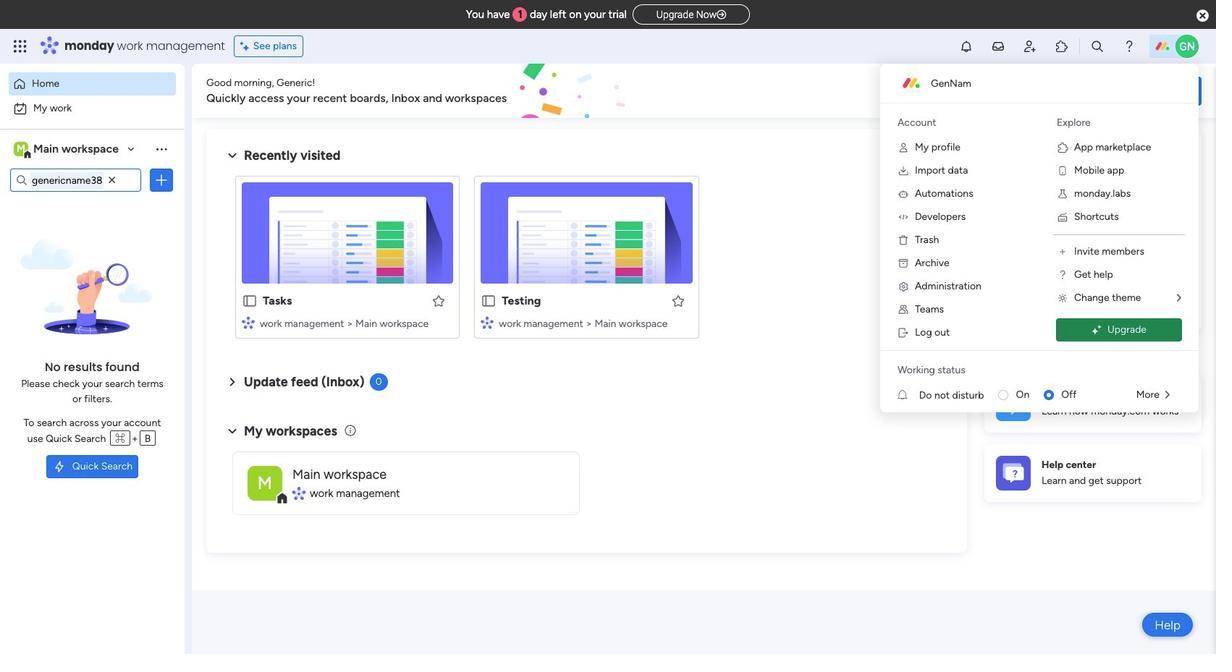 Task type: locate. For each thing, give the bounding box(es) containing it.
1 horizontal spatial workspace image
[[248, 466, 282, 501]]

1 add to favorites image from the left
[[432, 294, 446, 308]]

close recently visited image
[[224, 147, 241, 164]]

list arrow image
[[1178, 293, 1182, 303], [1166, 390, 1170, 400]]

templates image image
[[998, 138, 1189, 238]]

1 vertical spatial list arrow image
[[1166, 390, 1170, 400]]

select product image
[[13, 39, 28, 54]]

options image
[[154, 173, 169, 188]]

0 vertical spatial option
[[9, 72, 176, 96]]

workspace image
[[14, 141, 28, 157], [248, 466, 282, 501]]

add to favorites image for public board image
[[432, 294, 446, 308]]

0 horizontal spatial list arrow image
[[1166, 390, 1170, 400]]

dapulse close image
[[1197, 9, 1209, 23]]

v2 surfce notifications image
[[898, 388, 919, 403]]

2 add to favorites image from the left
[[671, 294, 686, 308]]

1 horizontal spatial list arrow image
[[1178, 293, 1182, 303]]

add to favorites image
[[432, 294, 446, 308], [671, 294, 686, 308]]

notifications image
[[960, 39, 974, 54]]

developers image
[[898, 211, 910, 223]]

quick search results list box
[[224, 164, 950, 356]]

0 vertical spatial list arrow image
[[1178, 293, 1182, 303]]

1 vertical spatial option
[[9, 97, 176, 120]]

automations image
[[898, 188, 910, 200]]

1 horizontal spatial add to favorites image
[[671, 294, 686, 308]]

help center element
[[985, 444, 1202, 502]]

mobile app image
[[1057, 165, 1069, 177]]

update feed image
[[991, 39, 1006, 54]]

import data image
[[898, 165, 910, 177]]

2 option from the top
[[9, 97, 176, 120]]

administration image
[[898, 281, 910, 293]]

option
[[9, 72, 176, 96], [9, 97, 176, 120]]

0 horizontal spatial add to favorites image
[[432, 294, 446, 308]]

public board image
[[242, 293, 258, 309]]

shortcuts image
[[1057, 211, 1069, 223]]

0 vertical spatial workspace image
[[14, 141, 28, 157]]



Task type: describe. For each thing, give the bounding box(es) containing it.
v2 user feedback image
[[997, 83, 1008, 99]]

1 option from the top
[[9, 72, 176, 96]]

archive image
[[898, 258, 910, 269]]

teams image
[[898, 304, 910, 316]]

invite members image
[[1057, 246, 1069, 258]]

close my workspaces image
[[224, 423, 241, 440]]

help image
[[1122, 39, 1137, 54]]

search everything image
[[1091, 39, 1105, 54]]

my profile image
[[898, 142, 910, 154]]

v2 bolt switch image
[[1110, 83, 1118, 99]]

see plans image
[[240, 38, 253, 54]]

workspace options image
[[154, 142, 169, 156]]

upgrade stars new image
[[1092, 325, 1102, 336]]

workspace selection element
[[14, 140, 121, 159]]

0 element
[[370, 374, 388, 391]]

trash image
[[898, 235, 910, 246]]

getting started element
[[985, 375, 1202, 433]]

1 vertical spatial workspace image
[[248, 466, 282, 501]]

Search in workspace field
[[30, 172, 104, 189]]

clear search image
[[105, 173, 119, 188]]

dapulse rightstroke image
[[717, 9, 726, 20]]

log out image
[[898, 327, 910, 339]]

generic name image
[[1176, 35, 1199, 58]]

invite members image
[[1023, 39, 1038, 54]]

monday marketplace image
[[1055, 39, 1070, 54]]

add to favorites image for public board icon
[[671, 294, 686, 308]]

get help image
[[1057, 269, 1069, 281]]

0 horizontal spatial workspace image
[[14, 141, 28, 157]]

change theme image
[[1057, 293, 1069, 304]]

open update feed (inbox) image
[[224, 374, 241, 391]]

monday.labs image
[[1057, 188, 1069, 200]]

public board image
[[481, 293, 497, 309]]



Task type: vqa. For each thing, say whether or not it's contained in the screenshot.
'v2 surfce notifications' icon
yes



